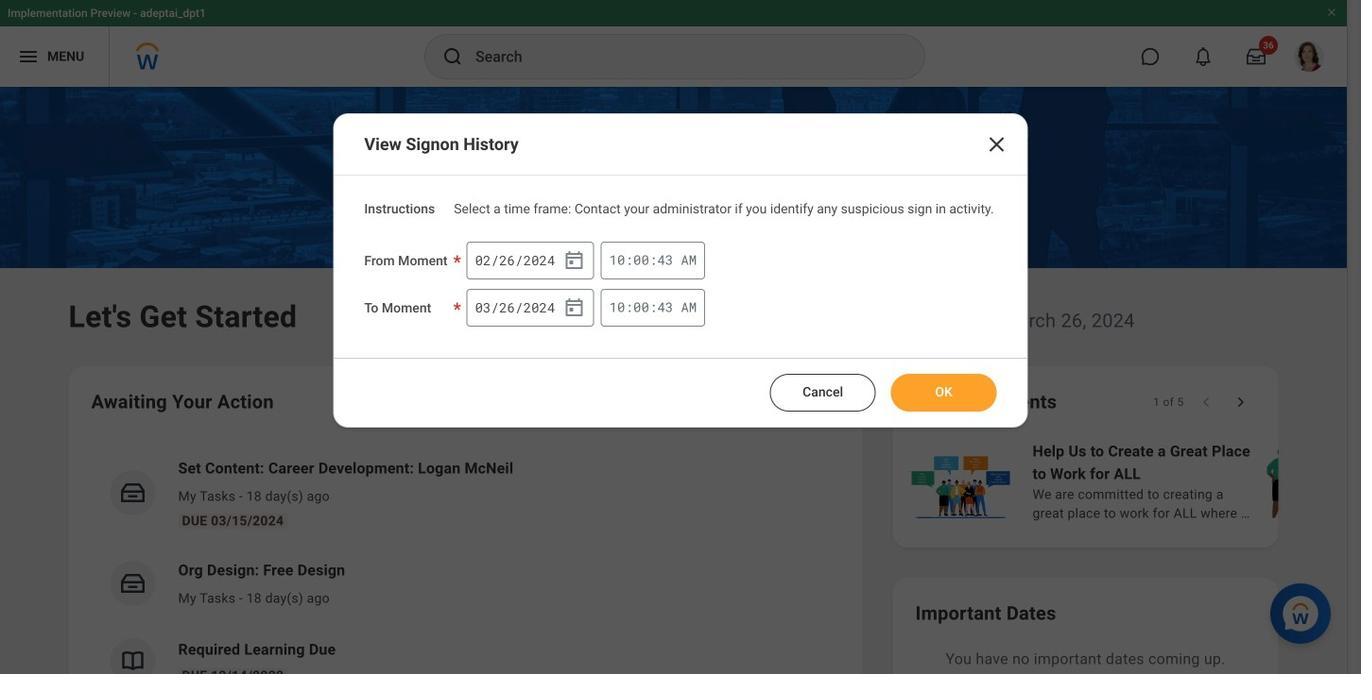 Task type: describe. For each thing, give the bounding box(es) containing it.
second spin button for 2nd group from the top of the page's before or after midday spin button
[[657, 299, 673, 316]]

minute spin button for before or after midday spin button associated with 2nd group from the bottom of the page second spin button
[[633, 252, 649, 268]]

x image
[[986, 133, 1008, 156]]

0 horizontal spatial list
[[91, 442, 840, 675]]

search image
[[441, 45, 464, 68]]

book open image
[[119, 648, 147, 675]]

1 group from the top
[[467, 242, 594, 280]]

notifications large image
[[1194, 47, 1213, 66]]

inbox image
[[119, 479, 147, 508]]



Task type: locate. For each thing, give the bounding box(es) containing it.
calendar image
[[563, 249, 586, 272], [563, 297, 586, 319]]

chevron left small image
[[1197, 393, 1216, 412]]

hour spin button for before or after midday spin button associated with 2nd group from the bottom of the page second spin button 'minute' spin button
[[609, 252, 625, 268]]

1 vertical spatial group
[[467, 289, 594, 327]]

before or after midday spin button for 2nd group from the top of the page
[[681, 298, 697, 316]]

1 minute spin button from the top
[[633, 252, 649, 268]]

before or after midday spin button for 2nd group from the bottom of the page
[[681, 251, 697, 269]]

2 group from the top
[[467, 289, 594, 327]]

hour spin button for 'minute' spin button associated with second spin button associated with 2nd group from the top of the page's before or after midday spin button
[[609, 299, 625, 316]]

2 before or after midday spin button from the top
[[681, 298, 697, 316]]

minute spin button for second spin button associated with 2nd group from the top of the page's before or after midday spin button
[[633, 299, 649, 316]]

1 vertical spatial hour spin button
[[609, 299, 625, 316]]

main content
[[0, 87, 1361, 675]]

dialog
[[333, 113, 1028, 428]]

second spin button for before or after midday spin button associated with 2nd group from the bottom of the page
[[657, 252, 673, 268]]

list
[[908, 439, 1361, 526], [91, 442, 840, 675]]

inbox image
[[119, 570, 147, 598]]

1 calendar image from the top
[[563, 249, 586, 272]]

1 vertical spatial before or after midday spin button
[[681, 298, 697, 316]]

2 minute spin button from the top
[[633, 299, 649, 316]]

0 vertical spatial minute spin button
[[633, 252, 649, 268]]

0 vertical spatial before or after midday spin button
[[681, 251, 697, 269]]

1 vertical spatial minute spin button
[[633, 299, 649, 316]]

2 hour spin button from the top
[[609, 299, 625, 316]]

before or after midday spin button
[[681, 251, 697, 269], [681, 298, 697, 316]]

second spin button
[[657, 252, 673, 268], [657, 299, 673, 316]]

0 vertical spatial second spin button
[[657, 252, 673, 268]]

profile logan mcneil element
[[1283, 36, 1336, 78]]

status
[[1153, 395, 1184, 410]]

1 horizontal spatial list
[[908, 439, 1361, 526]]

group
[[467, 242, 594, 280], [467, 289, 594, 327]]

1 vertical spatial second spin button
[[657, 299, 673, 316]]

1 hour spin button from the top
[[609, 252, 625, 268]]

1 before or after midday spin button from the top
[[681, 251, 697, 269]]

0 vertical spatial hour spin button
[[609, 252, 625, 268]]

1 vertical spatial calendar image
[[563, 297, 586, 319]]

hour spin button
[[609, 252, 625, 268], [609, 299, 625, 316]]

2 calendar image from the top
[[563, 297, 586, 319]]

calendar image for 2nd group from the top of the page
[[563, 297, 586, 319]]

banner
[[0, 0, 1347, 87]]

close environment banner image
[[1326, 7, 1338, 18]]

0 vertical spatial calendar image
[[563, 249, 586, 272]]

0 vertical spatial group
[[467, 242, 594, 280]]

chevron right small image
[[1231, 393, 1250, 412]]

2 second spin button from the top
[[657, 299, 673, 316]]

calendar image for 2nd group from the bottom of the page
[[563, 249, 586, 272]]

minute spin button
[[633, 252, 649, 268], [633, 299, 649, 316]]

1 second spin button from the top
[[657, 252, 673, 268]]

inbox large image
[[1247, 47, 1266, 66]]



Task type: vqa. For each thing, say whether or not it's contained in the screenshot.
status on the bottom right
yes



